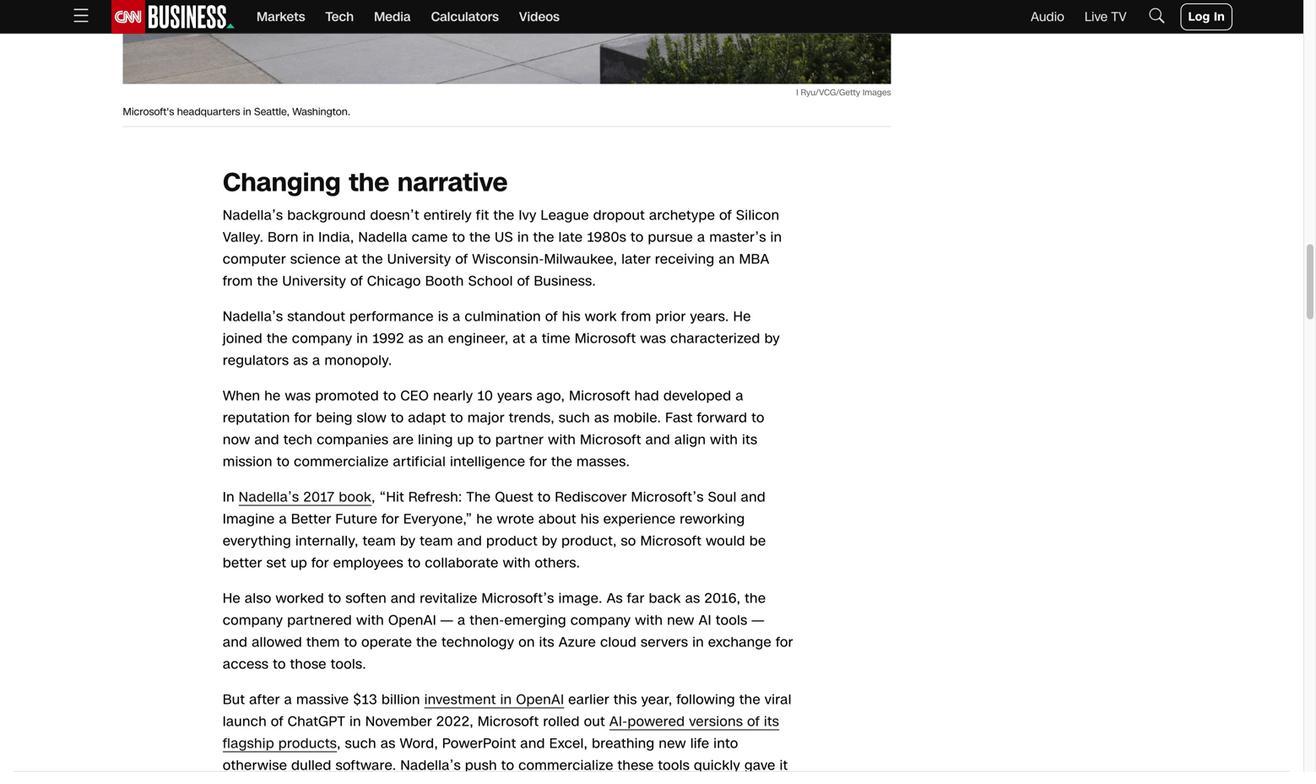 Task type: locate. For each thing, give the bounding box(es) containing it.
0 horizontal spatial from
[[223, 272, 253, 291]]

1 horizontal spatial by
[[542, 532, 558, 551]]

partnered
[[287, 612, 352, 631]]

from inside nadella's standout performance is a culmination of his work from prior years. he joined the company in 1992 as an engineer, at a time microsoft was characterized by regulators as a monopoly.
[[622, 308, 652, 327]]

commercialize down companies
[[294, 453, 389, 472]]

at down india,
[[345, 250, 358, 269]]

1 horizontal spatial from
[[622, 308, 652, 327]]

with down soften
[[356, 612, 384, 631]]

in up monopoly.
[[357, 330, 368, 349]]

0 vertical spatial commercialize
[[294, 453, 389, 472]]

mobile.
[[614, 409, 662, 428]]

set
[[267, 554, 287, 573]]

nadella's up joined
[[223, 308, 283, 327]]

on
[[519, 634, 535, 653]]

he up 'reputation'
[[265, 387, 281, 406]]

its down forward
[[743, 431, 758, 450]]

1 horizontal spatial an
[[719, 250, 735, 269]]

software.
[[336, 757, 397, 773]]

better
[[291, 510, 332, 529]]

ai-powered versions of its flagship products
[[223, 713, 780, 754]]

, down "chatgpt"
[[337, 735, 341, 754]]

for up tech
[[295, 409, 312, 428]]

with down far
[[635, 612, 663, 631]]

company down standout
[[292, 330, 353, 349]]

was up tech
[[285, 387, 311, 406]]

, inside , such as word, powerpoint and excel, breathing new life into otherwise dulled software. nadella's push to commercialize these tools quickly gave i
[[337, 735, 341, 754]]

0 vertical spatial up
[[458, 431, 474, 450]]

in down ai
[[693, 634, 705, 653]]

new down the powered
[[659, 735, 687, 754]]

by inside nadella's standout performance is a culmination of his work from prior years. he joined the company in 1992 as an engineer, at a time microsoft was characterized by regulators as a monopoly.
[[765, 330, 781, 349]]

2017
[[303, 488, 335, 507]]

openai up rolled
[[516, 691, 565, 710]]

1 horizontal spatial up
[[458, 431, 474, 450]]

after
[[249, 691, 280, 710]]

silicon
[[737, 206, 780, 225]]

0 horizontal spatial in
[[223, 488, 235, 507]]

to inside , such as word, powerpoint and excel, breathing new life into otherwise dulled software. nadella's push to commercialize these tools quickly gave i
[[502, 757, 515, 773]]

of left chicago
[[351, 272, 363, 291]]

1 horizontal spatial such
[[559, 409, 591, 428]]

to
[[453, 228, 466, 247], [631, 228, 644, 247], [383, 387, 397, 406], [391, 409, 404, 428], [451, 409, 464, 428], [752, 409, 765, 428], [479, 431, 492, 450], [277, 453, 290, 472], [538, 488, 551, 507], [408, 554, 421, 573], [329, 590, 342, 609], [344, 634, 358, 653], [273, 656, 286, 675], [502, 757, 515, 773]]

the left 'late'
[[534, 228, 555, 247]]

powerpoint
[[443, 735, 517, 754]]

to down "nearly"
[[451, 409, 464, 428]]

microsoft down experience
[[641, 532, 702, 551]]

openai
[[389, 612, 437, 631], [516, 691, 565, 710]]

he inside nadella's standout performance is a culmination of his work from prior years. he joined the company in 1992 as an engineer, at a time microsoft was characterized by regulators as a monopoly.
[[734, 308, 752, 327]]

new inside "he also worked to soften and revitalize microsoft's image. as far back as 2016, the company partnered with openai — a then-emerging company with new ai tools — and allowed them to operate the technology on its azure cloud servers in exchange for access to those tools."
[[668, 612, 695, 631]]

1 horizontal spatial commercialize
[[519, 757, 614, 773]]

1 horizontal spatial company
[[292, 330, 353, 349]]

the down computer
[[257, 272, 278, 291]]

1 horizontal spatial tools
[[716, 612, 748, 631]]

by right characterized
[[765, 330, 781, 349]]

product,
[[562, 532, 617, 551]]

he
[[734, 308, 752, 327], [223, 590, 241, 609]]

0 horizontal spatial he
[[223, 590, 241, 609]]

azure
[[559, 634, 597, 653]]

at down the culmination
[[513, 330, 526, 349]]

when
[[223, 387, 260, 406]]

investment
[[425, 691, 496, 710]]

technology
[[442, 634, 515, 653]]

as right 1992
[[409, 330, 424, 349]]

by down about
[[542, 532, 558, 551]]

videos link
[[519, 0, 560, 34]]

microsoft down work in the left of the page
[[575, 330, 636, 349]]

0 horizontal spatial up
[[291, 554, 308, 573]]

2 vertical spatial its
[[764, 713, 780, 732]]

standout
[[287, 308, 346, 327]]

tech
[[284, 431, 313, 450]]

commercialize
[[294, 453, 389, 472], [519, 757, 614, 773]]

he left the also
[[223, 590, 241, 609]]

1 vertical spatial tools
[[658, 757, 690, 773]]

but
[[223, 691, 245, 710]]

with inside , "hit refresh: the quest to rediscover microsoft's soul and imagine a better future for everyone," he wrote about his experience reworking everything internally, team by team and product by product, so microsoft would be better set up for employees to collaborate with others.
[[503, 554, 531, 573]]

its inside when he was promoted to ceo nearly 10 years ago, microsoft had developed a reputation for being slow to adapt to major trends, such as mobile. fast forward to now and tech companies are lining up to partner with microsoft and align with its mission to commercialize artificial intelligence for the masses.
[[743, 431, 758, 450]]

— up exchange
[[752, 612, 765, 631]]

0 horizontal spatial an
[[428, 330, 444, 349]]

0 vertical spatial tools
[[716, 612, 748, 631]]

calculators
[[431, 8, 499, 26]]

in down "silicon"
[[771, 228, 783, 247]]

and left excel,
[[521, 735, 546, 754]]

headquarters
[[177, 105, 240, 119]]

—
[[441, 612, 454, 631], [752, 612, 765, 631]]

commercialize down excel,
[[519, 757, 614, 773]]

are
[[393, 431, 414, 450]]

1 horizontal spatial microsoft's
[[632, 488, 704, 507]]

1 vertical spatial university
[[283, 272, 346, 291]]

company down as
[[571, 612, 631, 631]]

nadella's up imagine
[[239, 488, 299, 507]]

as inside when he was promoted to ceo nearly 10 years ago, microsoft had developed a reputation for being slow to adapt to major trends, such as mobile. fast forward to now and tech companies are lining up to partner with microsoft and align with its mission to commercialize artificial intelligence for the masses.
[[595, 409, 610, 428]]

0 vertical spatial ,
[[372, 488, 376, 507]]

0 horizontal spatial —
[[441, 612, 454, 631]]

company
[[292, 330, 353, 349], [223, 612, 283, 631], [571, 612, 631, 631]]

1 vertical spatial he
[[223, 590, 241, 609]]

an down master's
[[719, 250, 735, 269]]

such inside when he was promoted to ceo nearly 10 years ago, microsoft had developed a reputation for being slow to adapt to major trends, such as mobile. fast forward to now and tech companies are lining up to partner with microsoft and align with its mission to commercialize artificial intelligence for the masses.
[[559, 409, 591, 428]]

partner
[[496, 431, 544, 450]]

pursue
[[648, 228, 694, 247]]

calculators link
[[431, 0, 499, 34]]

his up product,
[[581, 510, 600, 529]]

0 horizontal spatial tools
[[658, 757, 690, 773]]

1 vertical spatial commercialize
[[519, 757, 614, 773]]

for down internally,
[[312, 554, 329, 573]]

be
[[750, 532, 767, 551]]

1 vertical spatial ,
[[337, 735, 341, 754]]

1 vertical spatial openai
[[516, 691, 565, 710]]

came
[[412, 228, 448, 247]]

1 vertical spatial such
[[345, 735, 377, 754]]

0 horizontal spatial such
[[345, 735, 377, 754]]

ceo
[[401, 387, 429, 406]]

0 horizontal spatial company
[[223, 612, 283, 631]]

1 vertical spatial was
[[285, 387, 311, 406]]

for
[[295, 409, 312, 428], [530, 453, 547, 472], [382, 510, 400, 529], [312, 554, 329, 573], [776, 634, 794, 653]]

0 vertical spatial was
[[641, 330, 667, 349]]

from inside changing the narrative nadella's background doesn't entirely fit the ivy league dropout archetype of silicon valley. born in india, nadella came to the us in the late 1980s to pursue a master's in computer science at the university of wisconsin-milwaukee, later receiving an mba from the university of chicago booth school of business.
[[223, 272, 253, 291]]

was inside nadella's standout performance is a culmination of his work from prior years. he joined the company in 1992 as an engineer, at a time microsoft was characterized by regulators as a monopoly.
[[641, 330, 667, 349]]

but after a massive $13 billion investment in openai
[[223, 691, 565, 710]]

microsoft's inside "he also worked to soften and revitalize microsoft's image. as far back as 2016, the company partnered with openai — a then-emerging company with new ai tools — and allowed them to operate the technology on its azure cloud servers in exchange for access to those tools."
[[482, 590, 555, 609]]

1 horizontal spatial openai
[[516, 691, 565, 710]]

1 horizontal spatial —
[[752, 612, 765, 631]]

microsoft down investment in openai link
[[478, 713, 539, 732]]

, inside , "hit refresh: the quest to rediscover microsoft's soul and imagine a better future for everyone," he wrote about his experience reworking everything internally, team by team and product by product, so microsoft would be better set up for employees to collaborate with others.
[[372, 488, 376, 507]]

products
[[279, 735, 337, 754]]

1 vertical spatial its
[[540, 634, 555, 653]]

openai up the operate on the bottom of the page
[[389, 612, 437, 631]]

new
[[668, 612, 695, 631], [659, 735, 687, 754]]

company for allowed
[[223, 612, 283, 631]]

a down revitalize
[[458, 612, 466, 631]]

0 vertical spatial at
[[345, 250, 358, 269]]

open menu icon image
[[71, 5, 91, 26]]

nadella's standout performance is a culmination of his work from prior years. he joined the company in 1992 as an engineer, at a time microsoft was characterized by regulators as a monopoly.
[[223, 308, 781, 371]]

1 horizontal spatial he
[[734, 308, 752, 327]]

0 vertical spatial new
[[668, 612, 695, 631]]

0 vertical spatial he
[[734, 308, 752, 327]]

university down came
[[388, 250, 451, 269]]

is
[[438, 308, 449, 327]]

school
[[468, 272, 513, 291]]

future
[[336, 510, 378, 529]]

0 vertical spatial his
[[562, 308, 581, 327]]

microsoft's inside , "hit refresh: the quest to rediscover microsoft's soul and imagine a better future for everyone," he wrote about his experience reworking everything internally, team by team and product by product, so microsoft would be better set up for employees to collaborate with others.
[[632, 488, 704, 507]]

otherwise
[[223, 757, 287, 773]]

, left the "hit on the bottom
[[372, 488, 376, 507]]

1 vertical spatial from
[[622, 308, 652, 327]]

team down the everyone," at left
[[420, 532, 453, 551]]

in up imagine
[[223, 488, 235, 507]]

these
[[618, 757, 654, 773]]

as left mobile.
[[595, 409, 610, 428]]

0 horizontal spatial university
[[283, 272, 346, 291]]

slow
[[357, 409, 387, 428]]

such down ago,
[[559, 409, 591, 428]]

now
[[223, 431, 251, 450]]

0 vertical spatial he
[[265, 387, 281, 406]]

microsoft
[[575, 330, 636, 349], [569, 387, 631, 406], [580, 431, 642, 450], [641, 532, 702, 551], [478, 713, 539, 732]]

media link
[[374, 0, 411, 34]]

— down revitalize
[[441, 612, 454, 631]]

he down the
[[477, 510, 493, 529]]

tools inside "he also worked to soften and revitalize microsoft's image. as far back as 2016, the company partnered with openai — a then-emerging company with new ai tools — and allowed them to operate the technology on its azure cloud servers in exchange for access to those tools."
[[716, 612, 748, 631]]

had
[[635, 387, 660, 406]]

microsoft's headquarters in seattle, washington.
[[123, 105, 351, 119]]

for down the "hit on the bottom
[[382, 510, 400, 529]]

internally,
[[296, 532, 359, 551]]

cloud
[[601, 634, 637, 653]]

1 vertical spatial new
[[659, 735, 687, 754]]

1 horizontal spatial at
[[513, 330, 526, 349]]

breathing
[[592, 735, 655, 754]]

for down partner
[[530, 453, 547, 472]]

computer
[[223, 250, 286, 269]]

1 vertical spatial microsoft's
[[482, 590, 555, 609]]

0 horizontal spatial commercialize
[[294, 453, 389, 472]]

new inside , such as word, powerpoint and excel, breathing new life into otherwise dulled software. nadella's push to commercialize these tools quickly gave i
[[659, 735, 687, 754]]

at inside changing the narrative nadella's background doesn't entirely fit the ivy league dropout archetype of silicon valley. born in india, nadella came to the us in the late 1980s to pursue a master's in computer science at the university of wisconsin-milwaukee, later receiving an mba from the university of chicago booth school of business.
[[345, 250, 358, 269]]

up inside when he was promoted to ceo nearly 10 years ago, microsoft had developed a reputation for being slow to adapt to major trends, such as mobile. fast forward to now and tech companies are lining up to partner with microsoft and align with its mission to commercialize artificial intelligence for the masses.
[[458, 431, 474, 450]]

, for such
[[337, 735, 341, 754]]

0 horizontal spatial was
[[285, 387, 311, 406]]

2 horizontal spatial company
[[571, 612, 631, 631]]

wisconsin-
[[472, 250, 545, 269]]

by down the everyone," at left
[[400, 532, 416, 551]]

as up ai
[[686, 590, 701, 609]]

1 vertical spatial in
[[223, 488, 235, 507]]

1 vertical spatial an
[[428, 330, 444, 349]]

to down entirely on the left of the page
[[453, 228, 466, 247]]

tools right these in the left of the page
[[658, 757, 690, 773]]

and up access at the left
[[223, 634, 248, 653]]

1 horizontal spatial university
[[388, 250, 451, 269]]

ai-
[[610, 713, 628, 732]]

0 horizontal spatial ,
[[337, 735, 341, 754]]

for right exchange
[[776, 634, 794, 653]]

live
[[1085, 8, 1108, 26]]

his up time
[[562, 308, 581, 327]]

its right on
[[540, 634, 555, 653]]

everything
[[223, 532, 291, 551]]

media
[[374, 8, 411, 26]]

of down after
[[271, 713, 284, 732]]

0 horizontal spatial team
[[363, 532, 396, 551]]

nadella's inside changing the narrative nadella's background doesn't entirely fit the ivy league dropout archetype of silicon valley. born in india, nadella came to the us in the late 1980s to pursue a master's in computer science at the university of wisconsin-milwaukee, later receiving an mba from the university of chicago booth school of business.
[[223, 206, 283, 225]]

everyone,"
[[404, 510, 473, 529]]

in right us
[[518, 228, 529, 247]]

of up time
[[546, 308, 558, 327]]

lining
[[418, 431, 453, 450]]

0 horizontal spatial openai
[[389, 612, 437, 631]]

by
[[765, 330, 781, 349], [400, 532, 416, 551], [542, 532, 558, 551]]

to right forward
[[752, 409, 765, 428]]

0 horizontal spatial microsoft's
[[482, 590, 555, 609]]

1 vertical spatial up
[[291, 554, 308, 573]]

the
[[349, 165, 390, 201], [494, 206, 515, 225], [470, 228, 491, 247], [534, 228, 555, 247], [362, 250, 383, 269], [257, 272, 278, 291], [267, 330, 288, 349], [552, 453, 573, 472], [745, 590, 766, 609], [417, 634, 438, 653], [740, 691, 761, 710]]

2 horizontal spatial by
[[765, 330, 781, 349]]

1 horizontal spatial ,
[[372, 488, 376, 507]]

in inside "he also worked to soften and revitalize microsoft's image. as far back as 2016, the company partnered with openai — a then-emerging company with new ai tools — and allowed them to operate the technology on its azure cloud servers in exchange for access to those tools."
[[693, 634, 705, 653]]

nadella
[[359, 228, 408, 247]]

1 vertical spatial at
[[513, 330, 526, 349]]

a up forward
[[736, 387, 744, 406]]

the left the masses.
[[552, 453, 573, 472]]

0 vertical spatial openai
[[389, 612, 437, 631]]

as down november
[[381, 735, 396, 754]]

ai-powered versions of its flagship products link
[[223, 713, 780, 754]]

2 horizontal spatial its
[[764, 713, 780, 732]]

from left prior
[[622, 308, 652, 327]]

0 vertical spatial microsoft's
[[632, 488, 704, 507]]

0 vertical spatial an
[[719, 250, 735, 269]]

0 horizontal spatial he
[[265, 387, 281, 406]]

also
[[245, 590, 272, 609]]

an inside changing the narrative nadella's background doesn't entirely fit the ivy league dropout archetype of silicon valley. born in india, nadella came to the us in the late 1980s to pursue a master's in computer science at the university of wisconsin-milwaukee, later receiving an mba from the university of chicago booth school of business.
[[719, 250, 735, 269]]

with down the product
[[503, 554, 531, 573]]

1 vertical spatial he
[[477, 510, 493, 529]]

microsoft up the masses.
[[580, 431, 642, 450]]

masses.
[[577, 453, 630, 472]]

1 horizontal spatial its
[[743, 431, 758, 450]]

a up receiving
[[698, 228, 706, 247]]

0 horizontal spatial at
[[345, 250, 358, 269]]

0 vertical spatial from
[[223, 272, 253, 291]]

an down is
[[428, 330, 444, 349]]

major
[[468, 409, 505, 428]]

better
[[223, 554, 262, 573]]

its down 'viral'
[[764, 713, 780, 732]]

1 horizontal spatial in
[[1215, 8, 1226, 25]]

from down computer
[[223, 272, 253, 291]]

1 horizontal spatial team
[[420, 532, 453, 551]]

was inside when he was promoted to ceo nearly 10 years ago, microsoft had developed a reputation for being slow to adapt to major trends, such as mobile. fast forward to now and tech companies are lining up to partner with microsoft and align with its mission to commercialize artificial intelligence for the masses.
[[285, 387, 311, 406]]

0 vertical spatial such
[[559, 409, 591, 428]]

tools inside , such as word, powerpoint and excel, breathing new life into otherwise dulled software. nadella's push to commercialize these tools quickly gave i
[[658, 757, 690, 773]]

new left ai
[[668, 612, 695, 631]]

access
[[223, 656, 269, 675]]

microsoft's up experience
[[632, 488, 704, 507]]

seattle, washington - march 19: a microsoft sign is seen at the company's headquarters on march 19, 2023 in seattle, washington. (photo by i ryu/vcg via getty images) image
[[123, 0, 892, 84]]

adapt
[[408, 409, 446, 428]]

nadella's down "word,"
[[401, 757, 461, 773]]

to right "employees"
[[408, 554, 421, 573]]

0 horizontal spatial its
[[540, 634, 555, 653]]

life
[[691, 735, 710, 754]]

nadella's up valley.
[[223, 206, 283, 225]]

0 vertical spatial its
[[743, 431, 758, 450]]

the right fit on the left of page
[[494, 206, 515, 225]]

excel,
[[550, 735, 588, 754]]

tools up exchange
[[716, 612, 748, 631]]

1 vertical spatial his
[[581, 510, 600, 529]]

log in link
[[1182, 3, 1233, 30]]

1 horizontal spatial was
[[641, 330, 667, 349]]

company inside nadella's standout performance is a culmination of his work from prior years. he joined the company in 1992 as an engineer, at a time microsoft was characterized by regulators as a monopoly.
[[292, 330, 353, 349]]

microsoft inside earlier this year, following the viral launch of chatgpt in november 2022, microsoft rolled out
[[478, 713, 539, 732]]

1 horizontal spatial he
[[477, 510, 493, 529]]



Task type: describe. For each thing, give the bounding box(es) containing it.
as right the regulators
[[293, 352, 308, 371]]

as inside "he also worked to soften and revitalize microsoft's image. as far back as 2016, the company partnered with openai — a then-emerging company with new ai tools — and allowed them to operate the technology on its azure cloud servers in exchange for access to those tools."
[[686, 590, 701, 609]]

audio link
[[1031, 8, 1065, 26]]

a inside when he was promoted to ceo nearly 10 years ago, microsoft had developed a reputation for being slow to adapt to major trends, such as mobile. fast forward to now and tech companies are lining up to partner with microsoft and align with its mission to commercialize artificial intelligence for the masses.
[[736, 387, 744, 406]]

nadella's inside , such as word, powerpoint and excel, breathing new life into otherwise dulled software. nadella's push to commercialize these tools quickly gave i
[[401, 757, 461, 773]]

experience
[[604, 510, 676, 529]]

of down 'wisconsin-'
[[518, 272, 530, 291]]

2 team from the left
[[420, 532, 453, 551]]

the right 2016,
[[745, 590, 766, 609]]

to up later
[[631, 228, 644, 247]]

them
[[307, 634, 340, 653]]

in up science
[[303, 228, 315, 247]]

a inside "he also worked to soften and revitalize microsoft's image. as far back as 2016, the company partnered with openai — a then-emerging company with new ai tools — and allowed them to operate the technology on its azure cloud servers in exchange for access to those tools."
[[458, 612, 466, 631]]

0 vertical spatial university
[[388, 250, 451, 269]]

1980s
[[587, 228, 627, 247]]

prior
[[656, 308, 686, 327]]

1 team from the left
[[363, 532, 396, 551]]

push
[[465, 757, 497, 773]]

years.
[[691, 308, 730, 327]]

microsoft's
[[123, 105, 174, 119]]

dropout
[[594, 206, 645, 225]]

reworking
[[680, 510, 745, 529]]

science
[[290, 250, 341, 269]]

entirely
[[424, 206, 472, 225]]

the inside earlier this year, following the viral launch of chatgpt in november 2022, microsoft rolled out
[[740, 691, 761, 710]]

india,
[[319, 228, 354, 247]]

booth
[[426, 272, 464, 291]]

work
[[585, 308, 617, 327]]

and down mobile.
[[646, 431, 671, 450]]

us
[[495, 228, 514, 247]]

dulled
[[292, 757, 332, 773]]

microsoft inside , "hit refresh: the quest to rediscover microsoft's soul and imagine a better future for everyone," he wrote about his experience reworking everything internally, team by team and product by product, so microsoft would be better set up for employees to collaborate with others.
[[641, 532, 702, 551]]

a inside , "hit refresh: the quest to rediscover microsoft's soul and imagine a better future for everyone," he wrote about his experience reworking everything internally, team by team and product by product, so microsoft would be better set up for employees to collaborate with others.
[[279, 510, 287, 529]]

of inside earlier this year, following the viral launch of chatgpt in november 2022, microsoft rolled out
[[271, 713, 284, 732]]

powered
[[628, 713, 685, 732]]

as inside , such as word, powerpoint and excel, breathing new life into otherwise dulled software. nadella's push to commercialize these tools quickly gave i
[[381, 735, 396, 754]]

microsoft's for then-
[[482, 590, 555, 609]]

would
[[706, 532, 746, 551]]

gave
[[745, 757, 776, 773]]

those
[[290, 656, 327, 675]]

for inside "he also worked to soften and revitalize microsoft's image. as far back as 2016, the company partnered with openai — a then-emerging company with new ai tools — and allowed them to operate the technology on its azure cloud servers in exchange for access to those tools."
[[776, 634, 794, 653]]

2016,
[[705, 590, 741, 609]]

with down trends,
[[548, 431, 576, 450]]

the down fit on the left of page
[[470, 228, 491, 247]]

promoted
[[315, 387, 379, 406]]

search icon image
[[1148, 5, 1168, 26]]

soul
[[708, 488, 737, 507]]

commercialize inside when he was promoted to ceo nearly 10 years ago, microsoft had developed a reputation for being slow to adapt to major trends, such as mobile. fast forward to now and tech companies are lining up to partner with microsoft and align with its mission to commercialize artificial intelligence for the masses.
[[294, 453, 389, 472]]

at inside nadella's standout performance is a culmination of his work from prior years. he joined the company in 1992 as an engineer, at a time microsoft was characterized by regulators as a monopoly.
[[513, 330, 526, 349]]

and down 'reputation'
[[255, 431, 280, 450]]

a right is
[[453, 308, 461, 327]]

his inside nadella's standout performance is a culmination of his work from prior years. he joined the company in 1992 as an engineer, at a time microsoft was characterized by regulators as a monopoly.
[[562, 308, 581, 327]]

"hit
[[380, 488, 405, 507]]

the right the operate on the bottom of the page
[[417, 634, 438, 653]]

image.
[[559, 590, 603, 609]]

of up master's
[[720, 206, 732, 225]]

the up doesn't
[[349, 165, 390, 201]]

ryu/vcg/getty
[[801, 87, 861, 99]]

up inside , "hit refresh: the quest to rediscover microsoft's soul and imagine a better future for everyone," he wrote about his experience reworking everything internally, team by team and product by product, so microsoft would be better set up for employees to collaborate with others.
[[291, 554, 308, 573]]

, for "hit
[[372, 488, 376, 507]]

a right after
[[284, 691, 292, 710]]

others.
[[535, 554, 581, 573]]

washington.
[[292, 105, 351, 119]]

a inside changing the narrative nadella's background doesn't entirely fit the ivy league dropout archetype of silicon valley. born in india, nadella came to the us in the late 1980s to pursue a master's in computer science at the university of wisconsin-milwaukee, later receiving an mba from the university of chicago booth school of business.
[[698, 228, 706, 247]]

late
[[559, 228, 583, 247]]

reputation
[[223, 409, 290, 428]]

to up "partnered"
[[329, 590, 342, 609]]

10
[[478, 387, 493, 406]]

in left seattle,
[[243, 105, 251, 119]]

when he was promoted to ceo nearly 10 years ago, microsoft had developed a reputation for being slow to adapt to major trends, such as mobile. fast forward to now and tech companies are lining up to partner with microsoft and align with its mission to commercialize artificial intelligence for the masses.
[[223, 387, 765, 472]]

in inside nadella's standout performance is a culmination of his work from prior years. he joined the company in 1992 as an engineer, at a time microsoft was characterized by regulators as a monopoly.
[[357, 330, 368, 349]]

november
[[366, 713, 432, 732]]

ago,
[[537, 387, 565, 406]]

receiving
[[655, 250, 715, 269]]

born
[[268, 228, 299, 247]]

to down tech
[[277, 453, 290, 472]]

2022,
[[437, 713, 474, 732]]

investment in openai link
[[425, 691, 565, 710]]

he inside "he also worked to soften and revitalize microsoft's image. as far back as 2016, the company partnered with openai — a then-emerging company with new ai tools — and allowed them to operate the technology on its azure cloud servers in exchange for access to those tools."
[[223, 590, 241, 609]]

mission
[[223, 453, 273, 472]]

and right soul on the bottom of page
[[741, 488, 766, 507]]

quest
[[495, 488, 534, 507]]

microsoft's for reworking
[[632, 488, 704, 507]]

audio
[[1031, 8, 1065, 26]]

massive
[[297, 691, 349, 710]]

to up tools.
[[344, 634, 358, 653]]

then-
[[470, 612, 505, 631]]

background
[[287, 206, 366, 225]]

0 vertical spatial in
[[1215, 8, 1226, 25]]

valley.
[[223, 228, 264, 247]]

openai inside "he also worked to soften and revitalize microsoft's image. as far back as 2016, the company partnered with openai — a then-emerging company with new ai tools — and allowed them to operate the technology on its azure cloud servers in exchange for access to those tools."
[[389, 612, 437, 631]]

with down forward
[[711, 431, 739, 450]]

a left time
[[530, 330, 538, 349]]

to up about
[[538, 488, 551, 507]]

align
[[675, 431, 706, 450]]

in up ai-powered versions of its flagship products at the bottom of page
[[501, 691, 512, 710]]

a left monopoly.
[[313, 352, 321, 371]]

in inside earlier this year, following the viral launch of chatgpt in november 2022, microsoft rolled out
[[350, 713, 361, 732]]

its inside "he also worked to soften and revitalize microsoft's image. as far back as 2016, the company partnered with openai — a then-emerging company with new ai tools — and allowed them to operate the technology on its azure cloud servers in exchange for access to those tools."
[[540, 634, 555, 653]]

seattle,
[[254, 105, 290, 119]]

microsoft up mobile.
[[569, 387, 631, 406]]

an inside nadella's standout performance is a culmination of his work from prior years. he joined the company in 1992 as an engineer, at a time microsoft was characterized by regulators as a monopoly.
[[428, 330, 444, 349]]

the down nadella
[[362, 250, 383, 269]]

earlier
[[569, 691, 610, 710]]

of inside nadella's standout performance is a culmination of his work from prior years. he joined the company in 1992 as an engineer, at a time microsoft was characterized by regulators as a monopoly.
[[546, 308, 558, 327]]

the inside when he was promoted to ceo nearly 10 years ago, microsoft had developed a reputation for being slow to adapt to major trends, such as mobile. fast forward to now and tech companies are lining up to partner with microsoft and align with its mission to commercialize artificial intelligence for the masses.
[[552, 453, 573, 472]]

live tv
[[1085, 8, 1127, 26]]

to down allowed
[[273, 656, 286, 675]]

such inside , such as word, powerpoint and excel, breathing new life into otherwise dulled software. nadella's push to commercialize these tools quickly gave i
[[345, 735, 377, 754]]

being
[[316, 409, 353, 428]]

tech
[[326, 8, 354, 26]]

this
[[614, 691, 638, 710]]

, such as word, powerpoint and excel, breathing new life into otherwise dulled software. nadella's push to commercialize these tools quickly gave i
[[223, 735, 789, 773]]

monopoly.
[[325, 352, 392, 371]]

in nadella's 2017 book
[[223, 488, 372, 507]]

company for a
[[292, 330, 353, 349]]

he inside , "hit refresh: the quest to rediscover microsoft's soul and imagine a better future for everyone," he wrote about his experience reworking everything internally, team by team and product by product, so microsoft would be better set up for employees to collaborate with others.
[[477, 510, 493, 529]]

to up are
[[391, 409, 404, 428]]

and right soften
[[391, 590, 416, 609]]

as
[[607, 590, 623, 609]]

billion
[[382, 691, 421, 710]]

to left ceo
[[383, 387, 397, 406]]

versions
[[690, 713, 744, 732]]

1992
[[373, 330, 405, 349]]

the inside nadella's standout performance is a culmination of his work from prior years. he joined the company in 1992 as an engineer, at a time microsoft was characterized by regulators as a monopoly.
[[267, 330, 288, 349]]

and up collaborate
[[458, 532, 482, 551]]

and inside , such as word, powerpoint and excel, breathing new life into otherwise dulled software. nadella's push to commercialize these tools quickly gave i
[[521, 735, 546, 754]]

culmination
[[465, 308, 541, 327]]

commercialize inside , such as word, powerpoint and excel, breathing new life into otherwise dulled software. nadella's push to commercialize these tools quickly gave i
[[519, 757, 614, 773]]

its inside ai-powered versions of its flagship products
[[764, 713, 780, 732]]

about
[[539, 510, 577, 529]]

trends,
[[509, 409, 555, 428]]

to down major
[[479, 431, 492, 450]]

1 — from the left
[[441, 612, 454, 631]]

he inside when he was promoted to ceo nearly 10 years ago, microsoft had developed a reputation for being slow to adapt to major trends, such as mobile. fast forward to now and tech companies are lining up to partner with microsoft and align with its mission to commercialize artificial intelligence for the masses.
[[265, 387, 281, 406]]

ivy
[[519, 206, 537, 225]]

so
[[621, 532, 637, 551]]

worked
[[276, 590, 324, 609]]

imagine
[[223, 510, 275, 529]]

of inside ai-powered versions of its flagship products
[[748, 713, 760, 732]]

year,
[[642, 691, 673, 710]]

2 — from the left
[[752, 612, 765, 631]]

nadella's inside nadella's standout performance is a culmination of his work from prior years. he joined the company in 1992 as an engineer, at a time microsoft was characterized by regulators as a monopoly.
[[223, 308, 283, 327]]

ai
[[699, 612, 712, 631]]

employees
[[333, 554, 404, 573]]

mba
[[740, 250, 770, 269]]

i ryu/vcg/getty images
[[797, 87, 892, 99]]

0 horizontal spatial by
[[400, 532, 416, 551]]

chicago
[[367, 272, 421, 291]]

of up booth
[[456, 250, 468, 269]]

launch
[[223, 713, 267, 732]]

back
[[649, 590, 682, 609]]

microsoft inside nadella's standout performance is a culmination of his work from prior years. he joined the company in 1992 as an engineer, at a time microsoft was characterized by regulators as a monopoly.
[[575, 330, 636, 349]]

wrote
[[497, 510, 535, 529]]

his inside , "hit refresh: the quest to rediscover microsoft's soul and imagine a better future for everyone," he wrote about his experience reworking everything internally, team by team and product by product, so microsoft would be better set up for employees to collaborate with others.
[[581, 510, 600, 529]]



